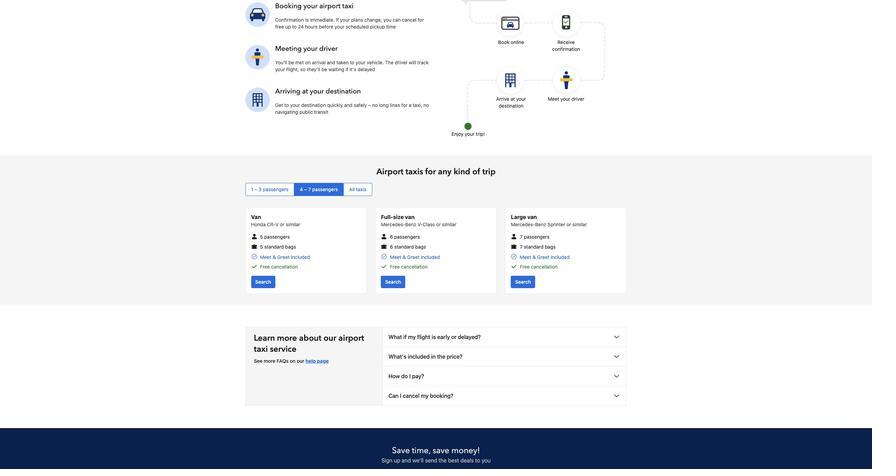Task type: vqa. For each thing, say whether or not it's contained in the screenshot.
On in the the You'll be met on arrival and taken to your vehicle. The driver will track your flight, so they'll be waiting if it's delayed
yes



Task type: locate. For each thing, give the bounding box(es) containing it.
1 vertical spatial 7
[[520, 234, 523, 240]]

7 inside sort results by element
[[308, 186, 311, 192]]

greet for van
[[407, 254, 420, 260]]

more right see
[[264, 358, 275, 364]]

bags for mercedes-
[[545, 244, 556, 250]]

greet
[[277, 254, 290, 260], [407, 254, 420, 260], [537, 254, 550, 260]]

0 horizontal spatial and
[[327, 60, 335, 65]]

0 horizontal spatial i
[[400, 393, 402, 399]]

you
[[384, 17, 392, 23], [482, 457, 491, 464]]

1 free from the left
[[260, 264, 270, 270]]

1 horizontal spatial on
[[305, 60, 311, 65]]

2 horizontal spatial similar
[[573, 222, 587, 227]]

no
[[372, 102, 378, 108], [424, 102, 429, 108]]

2 bags from the left
[[415, 244, 426, 250]]

1 vertical spatial driver
[[395, 60, 408, 65]]

search for cr-
[[255, 279, 271, 285]]

receive
[[558, 39, 575, 45]]

3 cancellation from the left
[[531, 264, 558, 270]]

our right about
[[324, 332, 337, 344]]

get to your destination quickly and safely – no long lines for a taxi, no navigating public transit
[[275, 102, 429, 115]]

2 similar from the left
[[442, 222, 457, 227]]

2 free from the left
[[390, 264, 400, 270]]

6 up "6 standard bags"
[[390, 234, 393, 240]]

on inside 'learn more about our airport taxi service see more faqs on our help page'
[[290, 358, 296, 364]]

can i cancel my booking?
[[389, 393, 454, 399]]

0 horizontal spatial you
[[384, 17, 392, 23]]

destination up 'quickly' at top
[[326, 87, 361, 96]]

free
[[260, 264, 270, 270], [390, 264, 400, 270], [520, 264, 530, 270]]

0 horizontal spatial –
[[255, 186, 257, 192]]

1 horizontal spatial and
[[344, 102, 353, 108]]

the down save
[[439, 457, 447, 464]]

1 horizontal spatial standard
[[394, 244, 414, 250]]

up down confirmation
[[285, 24, 291, 30]]

or inside full-size van mercedes-benz v-class or similar
[[436, 222, 441, 227]]

will
[[409, 60, 416, 65]]

& down 7 standard bags
[[533, 254, 536, 260]]

2 search button from the left
[[381, 276, 405, 288]]

1 free cancellation from the left
[[260, 264, 298, 270]]

0 vertical spatial up
[[285, 24, 291, 30]]

no left long
[[372, 102, 378, 108]]

free for mercedes-
[[520, 264, 530, 270]]

– right safely
[[368, 102, 371, 108]]

destination down arrive
[[499, 103, 524, 109]]

2 vertical spatial and
[[402, 457, 411, 464]]

2 no from the left
[[424, 102, 429, 108]]

3 search from the left
[[515, 279, 531, 285]]

to inside you'll be met on arrival and taken to your vehicle. the driver will track your flight, so they'll be waiting if it's delayed
[[350, 60, 355, 65]]

no right taxi,
[[424, 102, 429, 108]]

save time, save money! sign up and we'll send the best deals to you
[[382, 445, 491, 464]]

for inside get to your destination quickly and safely – no long lines for a taxi, no navigating public transit
[[402, 102, 408, 108]]

3 standard from the left
[[524, 244, 544, 250]]

and up waiting
[[327, 60, 335, 65]]

to up it's
[[350, 60, 355, 65]]

v-
[[418, 222, 423, 227]]

similar right class
[[442, 222, 457, 227]]

and inside get to your destination quickly and safely – no long lines for a taxi, no navigating public transit
[[344, 102, 353, 108]]

0 horizontal spatial up
[[285, 24, 291, 30]]

change,
[[365, 17, 382, 23]]

you inside confirmation is immediate. if your plans change, you can cancel for free up to 24 hours before your scheduled pickup time
[[384, 17, 392, 23]]

search
[[255, 279, 271, 285], [385, 279, 401, 285], [515, 279, 531, 285]]

or right class
[[436, 222, 441, 227]]

class
[[423, 222, 435, 227]]

driver inside you'll be met on arrival and taken to your vehicle. the driver will track your flight, so they'll be waiting if it's delayed
[[395, 60, 408, 65]]

free down "6 standard bags"
[[390, 264, 400, 270]]

1 horizontal spatial greet
[[407, 254, 420, 260]]

bags down 5 passengers
[[285, 244, 296, 250]]

1 vertical spatial if
[[404, 334, 407, 340]]

1 vertical spatial and
[[344, 102, 353, 108]]

booking airport taxi image for arriving at your destination
[[245, 88, 270, 112]]

2 vertical spatial driver
[[572, 96, 585, 102]]

1 horizontal spatial mercedes-
[[511, 222, 535, 227]]

0 horizontal spatial mercedes-
[[381, 222, 405, 227]]

0 vertical spatial 7
[[308, 186, 311, 192]]

2 5 from the top
[[260, 244, 263, 250]]

included for cr-
[[291, 254, 310, 260]]

mercedes- down size
[[381, 222, 405, 227]]

greet down "6 standard bags"
[[407, 254, 420, 260]]

the
[[437, 353, 446, 360], [439, 457, 447, 464]]

2 horizontal spatial cancellation
[[531, 264, 558, 270]]

or right the v on the top of the page
[[280, 222, 285, 227]]

our left the help
[[297, 358, 304, 364]]

3 & from the left
[[533, 254, 536, 260]]

0 vertical spatial 6
[[390, 234, 393, 240]]

my left booking?
[[421, 393, 429, 399]]

taxis right all
[[356, 186, 367, 192]]

on inside you'll be met on arrival and taken to your vehicle. the driver will track your flight, so they'll be waiting if it's delayed
[[305, 60, 311, 65]]

1 5 from the top
[[260, 234, 263, 240]]

you right deals
[[482, 457, 491, 464]]

1 greet from the left
[[277, 254, 290, 260]]

i right can
[[400, 393, 402, 399]]

to inside get to your destination quickly and safely – no long lines for a taxi, no navigating public transit
[[285, 102, 289, 108]]

and down the save
[[402, 457, 411, 464]]

– inside get to your destination quickly and safely – no long lines for a taxi, no navigating public transit
[[368, 102, 371, 108]]

help
[[306, 358, 316, 364]]

2 van from the left
[[528, 214, 537, 220]]

meet & greet included for van
[[390, 254, 440, 260]]

2 horizontal spatial &
[[533, 254, 536, 260]]

benz left "v-"
[[405, 222, 417, 227]]

destination up public
[[301, 102, 326, 108]]

if right what
[[404, 334, 407, 340]]

& down "5 standard bags"
[[273, 254, 276, 260]]

my left flight
[[408, 334, 416, 340]]

taxis right airport
[[406, 166, 423, 178]]

passengers for full-size van
[[394, 234, 420, 240]]

van right 'large' at the top of page
[[528, 214, 537, 220]]

page
[[317, 358, 329, 364]]

passengers up 7 standard bags
[[524, 234, 550, 240]]

1 horizontal spatial benz
[[535, 222, 547, 227]]

to up navigating
[[285, 102, 289, 108]]

1 search from the left
[[255, 279, 271, 285]]

– for 1 – 3 passengers
[[255, 186, 257, 192]]

5 for 5 standard bags
[[260, 244, 263, 250]]

– right 4
[[304, 186, 307, 192]]

service
[[270, 343, 297, 355]]

bags for van
[[415, 244, 426, 250]]

2 horizontal spatial bags
[[545, 244, 556, 250]]

0 horizontal spatial search button
[[251, 276, 275, 288]]

taken
[[337, 60, 349, 65]]

sort results by element
[[245, 183, 627, 196]]

driver for meet your driver
[[572, 96, 585, 102]]

2 greet from the left
[[407, 254, 420, 260]]

size
[[393, 214, 404, 220]]

0 horizontal spatial no
[[372, 102, 378, 108]]

2 6 from the top
[[390, 244, 393, 250]]

i right do
[[409, 373, 411, 379]]

free down "5 standard bags"
[[260, 264, 270, 270]]

1 horizontal spatial &
[[403, 254, 406, 260]]

1 horizontal spatial taxis
[[406, 166, 423, 178]]

cancel
[[402, 17, 417, 23], [403, 393, 420, 399]]

meet & greet included down "5 standard bags"
[[260, 254, 310, 260]]

at right arriving
[[302, 87, 308, 96]]

0 horizontal spatial similar
[[286, 222, 300, 227]]

to
[[292, 24, 297, 30], [350, 60, 355, 65], [285, 102, 289, 108], [475, 457, 480, 464]]

1 cancellation from the left
[[271, 264, 298, 270]]

2 horizontal spatial and
[[402, 457, 411, 464]]

and for arriving at your destination
[[344, 102, 353, 108]]

1 horizontal spatial –
[[304, 186, 307, 192]]

up
[[285, 24, 291, 30], [394, 457, 400, 464]]

3 meet & greet included from the left
[[520, 254, 570, 260]]

free cancellation down "6 standard bags"
[[390, 264, 428, 270]]

included
[[291, 254, 310, 260], [421, 254, 440, 260], [551, 254, 570, 260], [408, 353, 430, 360]]

do
[[401, 373, 408, 379]]

cancellation down "5 standard bags"
[[271, 264, 298, 270]]

is left the early
[[432, 334, 436, 340]]

your
[[304, 1, 318, 11], [340, 17, 350, 23], [335, 24, 345, 30], [304, 44, 318, 53], [356, 60, 366, 65], [275, 66, 285, 72], [310, 87, 324, 96], [516, 96, 526, 102], [561, 96, 571, 102], [290, 102, 300, 108], [465, 131, 475, 137]]

immediate.
[[310, 17, 335, 23]]

0 horizontal spatial free
[[260, 264, 270, 270]]

mercedes- down 'large' at the top of page
[[511, 222, 535, 227]]

meet & greet included down "6 standard bags"
[[390, 254, 440, 260]]

1 benz from the left
[[405, 222, 417, 227]]

0 vertical spatial cancel
[[402, 17, 417, 23]]

included down "6 standard bags"
[[421, 254, 440, 260]]

1 vertical spatial taxis
[[356, 186, 367, 192]]

is up hours
[[305, 17, 309, 23]]

2 horizontal spatial search button
[[511, 276, 535, 288]]

destination inside arrive at your destination
[[499, 103, 524, 109]]

van right size
[[405, 214, 415, 220]]

destination for get to your destination quickly and safely – no long lines for a taxi, no navigating public transit
[[301, 102, 326, 108]]

free down 7 standard bags
[[520, 264, 530, 270]]

0 horizontal spatial van
[[405, 214, 415, 220]]

0 horizontal spatial if
[[346, 66, 349, 72]]

2 cancellation from the left
[[401, 264, 428, 270]]

and inside you'll be met on arrival and taken to your vehicle. the driver will track your flight, so they'll be waiting if it's delayed
[[327, 60, 335, 65]]

&
[[273, 254, 276, 260], [403, 254, 406, 260], [533, 254, 536, 260]]

if inside dropdown button
[[404, 334, 407, 340]]

bags down 7 passengers
[[545, 244, 556, 250]]

1 vertical spatial our
[[297, 358, 304, 364]]

taxis for airport
[[406, 166, 423, 178]]

mercedes- inside full-size van mercedes-benz v-class or similar
[[381, 222, 405, 227]]

7 passengers
[[520, 234, 550, 240]]

you'll be met on arrival and taken to your vehicle. the driver will track your flight, so they'll be waiting if it's delayed
[[275, 60, 429, 72]]

taxis inside sort results by element
[[356, 186, 367, 192]]

benz up 7 passengers
[[535, 222, 547, 227]]

0 horizontal spatial taxi
[[254, 343, 268, 355]]

1 horizontal spatial for
[[418, 17, 424, 23]]

destination inside get to your destination quickly and safely – no long lines for a taxi, no navigating public transit
[[301, 102, 326, 108]]

0 horizontal spatial at
[[302, 87, 308, 96]]

0 horizontal spatial search
[[255, 279, 271, 285]]

1 6 from the top
[[390, 234, 393, 240]]

3 free cancellation from the left
[[520, 264, 558, 270]]

save
[[433, 445, 450, 456]]

1 horizontal spatial you
[[482, 457, 491, 464]]

passengers for large van
[[524, 234, 550, 240]]

taxis
[[406, 166, 423, 178], [356, 186, 367, 192]]

2 horizontal spatial standard
[[524, 244, 544, 250]]

cr-
[[267, 222, 276, 227]]

our
[[324, 332, 337, 344], [297, 358, 304, 364]]

1 van from the left
[[405, 214, 415, 220]]

or
[[280, 222, 285, 227], [436, 222, 441, 227], [567, 222, 571, 227], [451, 334, 457, 340]]

the right in
[[437, 353, 446, 360]]

included down 7 standard bags
[[551, 254, 570, 260]]

confirmation
[[275, 17, 304, 23]]

on right met
[[305, 60, 311, 65]]

at right arrive
[[511, 96, 515, 102]]

scheduled
[[346, 24, 369, 30]]

similar inside large van mercedes-benz sprinter or similar
[[573, 222, 587, 227]]

standard down 7 passengers
[[524, 244, 544, 250]]

van inside full-size van mercedes-benz v-class or similar
[[405, 214, 415, 220]]

1 horizontal spatial driver
[[395, 60, 408, 65]]

confirmation
[[552, 46, 580, 52]]

0 vertical spatial and
[[327, 60, 335, 65]]

and left safely
[[344, 102, 353, 108]]

and inside the save time, save money! sign up and we'll send the best deals to you
[[402, 457, 411, 464]]

0 horizontal spatial for
[[402, 102, 408, 108]]

destination for arrive at your destination
[[499, 103, 524, 109]]

to right deals
[[475, 457, 480, 464]]

5 down 5 passengers
[[260, 244, 263, 250]]

0 horizontal spatial be
[[289, 60, 294, 65]]

7 down 7 passengers
[[520, 244, 523, 250]]

benz inside full-size van mercedes-benz v-class or similar
[[405, 222, 417, 227]]

1 vertical spatial i
[[400, 393, 402, 399]]

what if my flight is early or delayed?
[[389, 334, 481, 340]]

3 similar from the left
[[573, 222, 587, 227]]

included left in
[[408, 353, 430, 360]]

0 vertical spatial i
[[409, 373, 411, 379]]

7 standard bags
[[520, 244, 556, 250]]

1 horizontal spatial meet & greet included
[[390, 254, 440, 260]]

or inside van honda cr-v or similar
[[280, 222, 285, 227]]

bags
[[285, 244, 296, 250], [415, 244, 426, 250], [545, 244, 556, 250]]

delayed?
[[458, 334, 481, 340]]

0 horizontal spatial more
[[264, 358, 275, 364]]

5 for 5 passengers
[[260, 234, 263, 240]]

at for arriving
[[302, 87, 308, 96]]

bags down 6 passengers
[[415, 244, 426, 250]]

2 & from the left
[[403, 254, 406, 260]]

2 mercedes- from the left
[[511, 222, 535, 227]]

0 vertical spatial you
[[384, 17, 392, 23]]

search button for van
[[381, 276, 405, 288]]

0 vertical spatial taxis
[[406, 166, 423, 178]]

1 horizontal spatial is
[[432, 334, 436, 340]]

1 vertical spatial taxi
[[254, 343, 268, 355]]

0 vertical spatial is
[[305, 17, 309, 23]]

for right can
[[418, 17, 424, 23]]

flight,
[[286, 66, 299, 72]]

1 search button from the left
[[251, 276, 275, 288]]

at inside arrive at your destination
[[511, 96, 515, 102]]

4
[[300, 186, 303, 192]]

full-size van mercedes-benz v-class or similar
[[381, 214, 457, 227]]

1 – 3 passengers
[[251, 186, 289, 192]]

for left any
[[425, 166, 436, 178]]

before
[[319, 24, 333, 30]]

free cancellation for mercedes-
[[520, 264, 558, 270]]

included down "5 standard bags"
[[291, 254, 310, 260]]

0 vertical spatial on
[[305, 60, 311, 65]]

6 down 6 passengers
[[390, 244, 393, 250]]

1 horizontal spatial be
[[322, 66, 327, 72]]

similar right the v on the top of the page
[[286, 222, 300, 227]]

it's
[[350, 66, 357, 72]]

to inside the save time, save money! sign up and we'll send the best deals to you
[[475, 457, 480, 464]]

to inside confirmation is immediate. if your plans change, you can cancel for free up to 24 hours before your scheduled pickup time
[[292, 24, 297, 30]]

you up 'time'
[[384, 17, 392, 23]]

0 horizontal spatial cancellation
[[271, 264, 298, 270]]

24
[[298, 24, 304, 30]]

2 search from the left
[[385, 279, 401, 285]]

passengers for van
[[264, 234, 290, 240]]

cancellation for cr-
[[271, 264, 298, 270]]

0 horizontal spatial driver
[[319, 44, 338, 53]]

2 horizontal spatial greet
[[537, 254, 550, 260]]

3 search button from the left
[[511, 276, 535, 288]]

cancellation
[[271, 264, 298, 270], [401, 264, 428, 270], [531, 264, 558, 270]]

meeting your driver
[[275, 44, 338, 53]]

1 horizontal spatial bags
[[415, 244, 426, 250]]

& for mercedes-
[[533, 254, 536, 260]]

1 horizontal spatial free
[[390, 264, 400, 270]]

my
[[408, 334, 416, 340], [421, 393, 429, 399]]

3 bags from the left
[[545, 244, 556, 250]]

1 horizontal spatial more
[[277, 332, 297, 344]]

bags for cr-
[[285, 244, 296, 250]]

arriving at your destination
[[275, 87, 361, 96]]

0 vertical spatial our
[[324, 332, 337, 344]]

similar inside van honda cr-v or similar
[[286, 222, 300, 227]]

1 vertical spatial for
[[402, 102, 408, 108]]

confirmation is immediate. if your plans change, you can cancel for free up to 24 hours before your scheduled pickup time
[[275, 17, 424, 30]]

1 horizontal spatial search button
[[381, 276, 405, 288]]

passengers up "6 standard bags"
[[394, 234, 420, 240]]

or right sprinter
[[567, 222, 571, 227]]

3 greet from the left
[[537, 254, 550, 260]]

you inside the save time, save money! sign up and we'll send the best deals to you
[[482, 457, 491, 464]]

2 vertical spatial for
[[425, 166, 436, 178]]

– right '1' on the left top of the page
[[255, 186, 257, 192]]

the inside the save time, save money! sign up and we'll send the best deals to you
[[439, 457, 447, 464]]

0 horizontal spatial standard
[[264, 244, 284, 250]]

up right sign
[[394, 457, 400, 464]]

cancellation down 7 standard bags
[[531, 264, 558, 270]]

0 horizontal spatial bags
[[285, 244, 296, 250]]

1 vertical spatial more
[[264, 358, 275, 364]]

similar right sprinter
[[573, 222, 587, 227]]

greet for cr-
[[277, 254, 290, 260]]

greet down 7 standard bags
[[537, 254, 550, 260]]

to left 24
[[292, 24, 297, 30]]

transit
[[314, 109, 328, 115]]

taxi up plans
[[342, 1, 354, 11]]

1 vertical spatial the
[[439, 457, 447, 464]]

sprinter
[[548, 222, 566, 227]]

receive confirmation
[[552, 39, 580, 52]]

0 vertical spatial driver
[[319, 44, 338, 53]]

2 standard from the left
[[394, 244, 414, 250]]

standard down 5 passengers
[[264, 244, 284, 250]]

is
[[305, 17, 309, 23], [432, 334, 436, 340]]

standard down 6 passengers
[[394, 244, 414, 250]]

or right the early
[[451, 334, 457, 340]]

1 bags from the left
[[285, 244, 296, 250]]

1 horizontal spatial van
[[528, 214, 537, 220]]

0 vertical spatial if
[[346, 66, 349, 72]]

7 up 7 standard bags
[[520, 234, 523, 240]]

for left a
[[402, 102, 408, 108]]

5 down honda
[[260, 234, 263, 240]]

1 horizontal spatial search
[[385, 279, 401, 285]]

the inside dropdown button
[[437, 353, 446, 360]]

1 standard from the left
[[264, 244, 284, 250]]

online
[[511, 39, 524, 45]]

1 vertical spatial you
[[482, 457, 491, 464]]

0 horizontal spatial my
[[408, 334, 416, 340]]

1 horizontal spatial similar
[[442, 222, 457, 227]]

0 vertical spatial the
[[437, 353, 446, 360]]

2 benz from the left
[[535, 222, 547, 227]]

free cancellation for van
[[390, 264, 428, 270]]

on right faqs
[[290, 358, 296, 364]]

in
[[431, 353, 436, 360]]

meet & greet included for mercedes-
[[520, 254, 570, 260]]

how do i pay?
[[389, 373, 424, 379]]

0 horizontal spatial free cancellation
[[260, 264, 298, 270]]

money!
[[452, 445, 480, 456]]

2 vertical spatial 7
[[520, 244, 523, 250]]

cancellation down "6 standard bags"
[[401, 264, 428, 270]]

more right learn
[[277, 332, 297, 344]]

0 horizontal spatial benz
[[405, 222, 417, 227]]

1 meet & greet included from the left
[[260, 254, 310, 260]]

free cancellation down "5 standard bags"
[[260, 264, 298, 270]]

trip!
[[476, 131, 485, 137]]

1 horizontal spatial i
[[409, 373, 411, 379]]

0 vertical spatial 5
[[260, 234, 263, 240]]

2 horizontal spatial search
[[515, 279, 531, 285]]

search button
[[251, 276, 275, 288], [381, 276, 405, 288], [511, 276, 535, 288]]

1 horizontal spatial free cancellation
[[390, 264, 428, 270]]

1 horizontal spatial our
[[324, 332, 337, 344]]

your inside get to your destination quickly and safely – no long lines for a taxi, no navigating public transit
[[290, 102, 300, 108]]

& down "6 standard bags"
[[403, 254, 406, 260]]

taxi
[[342, 1, 354, 11], [254, 343, 268, 355]]

3 free from the left
[[520, 264, 530, 270]]

be up flight,
[[289, 60, 294, 65]]

my inside dropdown button
[[408, 334, 416, 340]]

taxi inside 'learn more about our airport taxi service see more faqs on our help page'
[[254, 343, 268, 355]]

booking airport taxi image for meeting your driver
[[245, 45, 270, 69]]

if left it's
[[346, 66, 349, 72]]

full-
[[381, 214, 393, 220]]

1 vertical spatial up
[[394, 457, 400, 464]]

be down arrival on the top left of page
[[322, 66, 327, 72]]

1 vertical spatial 6
[[390, 244, 393, 250]]

1 similar from the left
[[286, 222, 300, 227]]

1 horizontal spatial no
[[424, 102, 429, 108]]

meet & greet included down 7 standard bags
[[520, 254, 570, 260]]

6
[[390, 234, 393, 240], [390, 244, 393, 250]]

free cancellation down 7 standard bags
[[520, 264, 558, 270]]

booking airport taxi image
[[462, 0, 606, 133], [245, 2, 270, 27], [245, 45, 270, 69], [245, 88, 270, 112]]

greet down "5 standard bags"
[[277, 254, 290, 260]]

2 free cancellation from the left
[[390, 264, 428, 270]]

all taxis
[[349, 186, 367, 192]]

free for cr-
[[260, 264, 270, 270]]

flight
[[417, 334, 431, 340]]

1 & from the left
[[273, 254, 276, 260]]

7 right 4
[[308, 186, 311, 192]]

2 meet & greet included from the left
[[390, 254, 440, 260]]

2 horizontal spatial free cancellation
[[520, 264, 558, 270]]

1 mercedes- from the left
[[381, 222, 405, 227]]

destination for arriving at your destination
[[326, 87, 361, 96]]

time
[[386, 24, 396, 30]]

passengers up "5 standard bags"
[[264, 234, 290, 240]]

taxi up see
[[254, 343, 268, 355]]



Task type: describe. For each thing, give the bounding box(es) containing it.
6 for 6 passengers
[[390, 234, 393, 240]]

or inside large van mercedes-benz sprinter or similar
[[567, 222, 571, 227]]

large van mercedes-benz sprinter or similar
[[511, 214, 587, 227]]

1 vertical spatial be
[[322, 66, 327, 72]]

6 for 6 standard bags
[[390, 244, 393, 250]]

included inside what's included in the price? dropdown button
[[408, 353, 430, 360]]

standard for cr-
[[264, 244, 284, 250]]

5 passengers
[[260, 234, 290, 240]]

delayed
[[358, 66, 375, 72]]

hours
[[305, 24, 318, 30]]

cancellation for mercedes-
[[531, 264, 558, 270]]

van inside large van mercedes-benz sprinter or similar
[[528, 214, 537, 220]]

price?
[[447, 353, 463, 360]]

your inside arrive at your destination
[[516, 96, 526, 102]]

send
[[425, 457, 437, 464]]

what's
[[389, 353, 407, 360]]

free
[[275, 24, 284, 30]]

public
[[300, 109, 313, 115]]

meet & greet included for cr-
[[260, 254, 310, 260]]

included for van
[[421, 254, 440, 260]]

so
[[300, 66, 306, 72]]

plans
[[351, 17, 363, 23]]

search for mercedes-
[[515, 279, 531, 285]]

my inside dropdown button
[[421, 393, 429, 399]]

van
[[251, 214, 261, 220]]

safely
[[354, 102, 367, 108]]

mercedes- inside large van mercedes-benz sprinter or similar
[[511, 222, 535, 227]]

greet for mercedes-
[[537, 254, 550, 260]]

v
[[276, 222, 279, 227]]

1
[[251, 186, 253, 192]]

for inside confirmation is immediate. if your plans change, you can cancel for free up to 24 hours before your scheduled pickup time
[[418, 17, 424, 23]]

booking
[[275, 1, 302, 11]]

learn more about our airport taxi service see more faqs on our help page
[[254, 332, 364, 364]]

or inside dropdown button
[[451, 334, 457, 340]]

0 vertical spatial be
[[289, 60, 294, 65]]

honda
[[251, 222, 266, 227]]

track
[[418, 60, 429, 65]]

at for arrive
[[511, 96, 515, 102]]

faqs
[[277, 358, 289, 364]]

0 vertical spatial more
[[277, 332, 297, 344]]

book
[[498, 39, 510, 45]]

how do i pay? button
[[383, 367, 627, 386]]

1 no from the left
[[372, 102, 378, 108]]

cancel inside confirmation is immediate. if your plans change, you can cancel for free up to 24 hours before your scheduled pickup time
[[402, 17, 417, 23]]

free for van
[[390, 264, 400, 270]]

can
[[389, 393, 399, 399]]

booking your airport taxi
[[275, 1, 354, 11]]

airport taxis for any kind of trip
[[377, 166, 496, 178]]

2 horizontal spatial for
[[425, 166, 436, 178]]

enjoy
[[452, 131, 464, 137]]

search for van
[[385, 279, 401, 285]]

arrive
[[496, 96, 510, 102]]

benz inside large van mercedes-benz sprinter or similar
[[535, 222, 547, 227]]

save
[[392, 445, 410, 456]]

taxi,
[[413, 102, 422, 108]]

book online
[[498, 39, 524, 45]]

taxis for all
[[356, 186, 367, 192]]

deals
[[461, 457, 474, 464]]

can
[[393, 17, 401, 23]]

they'll
[[307, 66, 320, 72]]

navigating
[[275, 109, 298, 115]]

0 vertical spatial taxi
[[342, 1, 354, 11]]

airport inside 'learn more about our airport taxi service see more faqs on our help page'
[[339, 332, 364, 344]]

long
[[379, 102, 389, 108]]

what's included in the price?
[[389, 353, 463, 360]]

0 vertical spatial airport
[[319, 1, 341, 11]]

3
[[259, 186, 262, 192]]

booking airport taxi image for booking your airport taxi
[[245, 2, 270, 27]]

all
[[349, 186, 355, 192]]

& for cr-
[[273, 254, 276, 260]]

airport
[[377, 166, 404, 178]]

free cancellation for cr-
[[260, 264, 298, 270]]

0 horizontal spatial our
[[297, 358, 304, 364]]

search button for cr-
[[251, 276, 275, 288]]

help page link
[[306, 358, 329, 364]]

passengers right 4
[[312, 186, 338, 192]]

and for meeting your driver
[[327, 60, 335, 65]]

if
[[336, 17, 339, 23]]

arrival
[[312, 60, 326, 65]]

meet for van
[[390, 254, 401, 260]]

passengers right the 3
[[263, 186, 289, 192]]

if inside you'll be met on arrival and taken to your vehicle. the driver will track your flight, so they'll be waiting if it's delayed
[[346, 66, 349, 72]]

7 for 7 standard bags
[[520, 244, 523, 250]]

how
[[389, 373, 400, 379]]

standard for mercedes-
[[524, 244, 544, 250]]

quickly
[[327, 102, 343, 108]]

kind
[[454, 166, 471, 178]]

standard for van
[[394, 244, 414, 250]]

what if my flight is early or delayed? button
[[383, 327, 627, 347]]

lines
[[390, 102, 400, 108]]

van honda cr-v or similar
[[251, 214, 300, 227]]

arriving
[[275, 87, 301, 96]]

see
[[254, 358, 263, 364]]

we'll
[[413, 457, 424, 464]]

driver for meeting your driver
[[319, 44, 338, 53]]

booking?
[[430, 393, 454, 399]]

enjoy your trip!
[[452, 131, 485, 137]]

is inside dropdown button
[[432, 334, 436, 340]]

any
[[438, 166, 452, 178]]

of
[[473, 166, 481, 178]]

pay?
[[412, 373, 424, 379]]

you'll
[[275, 60, 287, 65]]

meet for mercedes-
[[520, 254, 531, 260]]

included for mercedes-
[[551, 254, 570, 260]]

best
[[448, 457, 459, 464]]

7 for 7 passengers
[[520, 234, 523, 240]]

waiting
[[329, 66, 344, 72]]

– for 4 – 7 passengers
[[304, 186, 307, 192]]

5 standard bags
[[260, 244, 296, 250]]

learn
[[254, 332, 275, 344]]

vehicle.
[[367, 60, 384, 65]]

trip
[[483, 166, 496, 178]]

large
[[511, 214, 526, 220]]

what's included in the price? button
[[383, 347, 627, 366]]

is inside confirmation is immediate. if your plans change, you can cancel for free up to 24 hours before your scheduled pickup time
[[305, 17, 309, 23]]

arrive at your destination
[[496, 96, 526, 109]]

cancellation for van
[[401, 264, 428, 270]]

& for van
[[403, 254, 406, 260]]

early
[[438, 334, 450, 340]]

up inside the save time, save money! sign up and we'll send the best deals to you
[[394, 457, 400, 464]]

search button for mercedes-
[[511, 276, 535, 288]]

4 – 7 passengers
[[300, 186, 338, 192]]

a
[[409, 102, 412, 108]]

6 passengers
[[390, 234, 420, 240]]

can i cancel my booking? button
[[383, 386, 627, 405]]

time,
[[412, 445, 431, 456]]

the
[[385, 60, 394, 65]]

6 standard bags
[[390, 244, 426, 250]]

cancel inside dropdown button
[[403, 393, 420, 399]]

up inside confirmation is immediate. if your plans change, you can cancel for free up to 24 hours before your scheduled pickup time
[[285, 24, 291, 30]]

similar inside full-size van mercedes-benz v-class or similar
[[442, 222, 457, 227]]

get
[[275, 102, 283, 108]]

meet for cr-
[[260, 254, 271, 260]]



